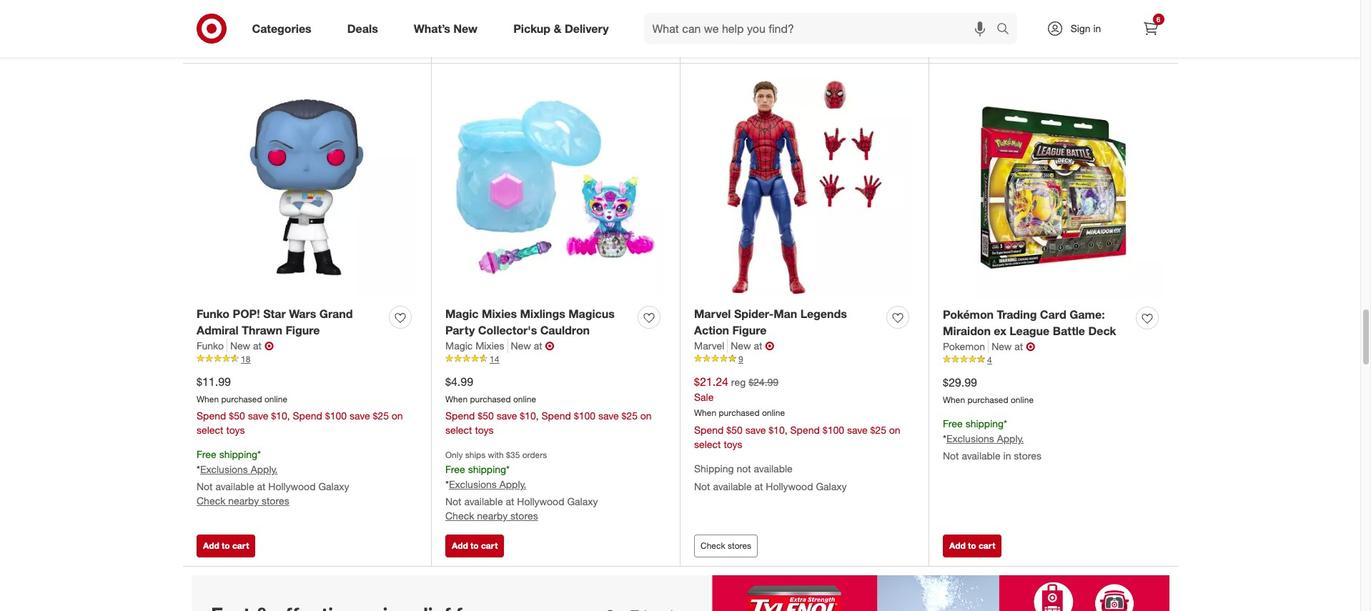 Task type: locate. For each thing, give the bounding box(es) containing it.
select up shipping
[[694, 439, 721, 451]]

1 figure from the left
[[286, 323, 320, 337]]

sign
[[1071, 22, 1091, 34]]

in inside free shipping * * exclusions apply. not available in stores
[[1004, 450, 1012, 462]]

1 horizontal spatial on
[[641, 410, 652, 422]]

categories link
[[240, 13, 330, 44]]

exclusions inside "only ships with $35 orders free shipping * * exclusions apply. not available at hollywood galaxy check nearby stores"
[[449, 479, 497, 491]]

when down sale
[[694, 408, 717, 419]]

$25
[[373, 410, 389, 422], [622, 410, 638, 422], [871, 424, 887, 436]]

$100
[[325, 410, 347, 422], [574, 410, 596, 422], [823, 424, 845, 436]]

shipping inside free shipping * * exclusions apply. not available at hollywood galaxy check nearby stores
[[219, 449, 258, 461]]

on inside $21.24 reg $24.99 sale when purchased online spend $50 save $10, spend $100 save $25 on select toys
[[890, 424, 901, 436]]

2 horizontal spatial toys
[[724, 439, 743, 451]]

free inside free shipping * * exclusions apply. not available at hollywood galaxy check nearby stores
[[197, 449, 217, 461]]

on inside $11.99 when purchased online spend $50 save $10, spend $100 save $25 on select toys
[[392, 410, 403, 422]]

$25 inside $11.99 when purchased online spend $50 save $10, spend $100 save $25 on select toys
[[373, 410, 389, 422]]

marvel spider-man legends action figure image
[[694, 77, 915, 298], [694, 77, 915, 298]]

0 horizontal spatial apply.
[[251, 464, 278, 476]]

spend up orders
[[542, 410, 571, 422]]

0 horizontal spatial on
[[392, 410, 403, 422]]

1 horizontal spatial hollywood
[[517, 496, 565, 508]]

14
[[490, 354, 499, 364]]

what's
[[414, 21, 451, 35]]

save
[[248, 410, 268, 422], [350, 410, 370, 422], [497, 410, 517, 422], [599, 410, 619, 422], [746, 424, 766, 436], [847, 424, 868, 436]]

new right what's
[[454, 21, 478, 35]]

1 horizontal spatial toys
[[475, 424, 494, 436]]

mixies up collector's
[[482, 307, 517, 321]]

apply. inside "only ships with $35 orders free shipping * * exclusions apply. not available at hollywood galaxy check nearby stores"
[[500, 479, 527, 491]]

apply. inside free shipping * * exclusions apply. not available in stores
[[997, 433, 1024, 445]]

stores
[[1008, 7, 1036, 19], [1014, 450, 1042, 462], [262, 495, 289, 507], [511, 510, 538, 522], [728, 541, 752, 551]]

stores inside free shipping * * exclusions apply. not available in stores
[[1014, 450, 1042, 462]]

$10, inside $4.99 when purchased online spend $50 save $10, spend $100 save $25 on select toys
[[520, 410, 539, 422]]

1 vertical spatial exclusions apply. button
[[200, 463, 278, 477]]

0 horizontal spatial $25
[[373, 410, 389, 422]]

0 vertical spatial exclusions apply. button
[[947, 432, 1024, 446]]

1 marvel from the top
[[694, 307, 731, 321]]

select inside $11.99 when purchased online spend $50 save $10, spend $100 save $25 on select toys
[[197, 424, 224, 436]]

$10, up free shipping * * exclusions apply. not available at hollywood galaxy check nearby stores
[[271, 410, 290, 422]]

at inside 'marvel new at ¬'
[[754, 339, 763, 352]]

in down $29.99 when purchased online
[[1004, 450, 1012, 462]]

marvel inside 'marvel new at ¬'
[[694, 339, 725, 352]]

2 vertical spatial free
[[446, 464, 465, 476]]

toys for $4.99
[[475, 424, 494, 436]]

1 vertical spatial marvel
[[694, 339, 725, 352]]

1 horizontal spatial shipping
[[468, 464, 506, 476]]

add to cart button
[[197, 31, 256, 54], [694, 31, 753, 54], [943, 31, 1002, 54], [197, 535, 256, 558], [446, 535, 504, 558], [943, 535, 1002, 558]]

2 horizontal spatial on
[[890, 424, 901, 436]]

toys down $11.99
[[226, 424, 245, 436]]

¬ down league
[[1026, 339, 1036, 354]]

available inside free shipping * * exclusions apply. not available at hollywood galaxy check nearby stores
[[216, 481, 254, 493]]

not inside free shipping * * exclusions apply. not available in stores
[[943, 450, 959, 462]]

cart
[[232, 37, 249, 48], [730, 37, 747, 48], [979, 37, 996, 48], [232, 541, 249, 551], [481, 541, 498, 551], [979, 541, 996, 551]]

free
[[943, 418, 963, 430], [197, 449, 217, 461], [446, 464, 465, 476]]

1 vertical spatial mixies
[[476, 339, 505, 352]]

1 vertical spatial in
[[1004, 450, 1012, 462]]

magic inside magic mixies new at ¬
[[446, 339, 473, 352]]

1 horizontal spatial nearby
[[477, 510, 508, 522]]

1 vertical spatial check nearby stores button
[[197, 494, 289, 509]]

1 horizontal spatial figure
[[733, 323, 767, 337]]

exclusions apply. button
[[947, 432, 1024, 446], [200, 463, 278, 477], [449, 478, 527, 492]]

in right 'sign' on the right top of the page
[[1094, 22, 1102, 34]]

2 vertical spatial shipping
[[468, 464, 506, 476]]

magic down party at the left bottom of page
[[446, 339, 473, 352]]

mixies inside magic mixies new at ¬
[[476, 339, 505, 352]]

search button
[[990, 13, 1025, 47]]

1 vertical spatial funko
[[197, 339, 224, 352]]

exclusions for $29.99
[[947, 433, 995, 445]]

2 horizontal spatial select
[[694, 439, 721, 451]]

to
[[222, 37, 230, 48], [720, 37, 728, 48], [968, 37, 977, 48], [222, 541, 230, 551], [471, 541, 479, 551], [968, 541, 977, 551]]

select inside $4.99 when purchased online spend $50 save $10, spend $100 save $25 on select toys
[[446, 424, 472, 436]]

0 horizontal spatial shipping
[[219, 449, 258, 461]]

new for pokémon trading card game: miraidon ex league battle deck
[[992, 340, 1012, 352]]

funko up admiral
[[197, 307, 230, 321]]

0 horizontal spatial exclusions
[[200, 464, 248, 476]]

not
[[943, 450, 959, 462], [197, 481, 213, 493], [694, 481, 711, 493], [446, 496, 462, 508]]

spend up the shipping not available not available at hollywood galaxy
[[791, 424, 820, 436]]

marvel down action
[[694, 339, 725, 352]]

star
[[263, 307, 286, 321]]

$25 inside $21.24 reg $24.99 sale when purchased online spend $50 save $10, spend $100 save $25 on select toys
[[871, 424, 887, 436]]

magic for magic mixies mixlings magicus party collector's cauldron
[[446, 307, 479, 321]]

magic mixies mixlings magicus party collector's cauldron image
[[446, 77, 666, 298], [446, 77, 666, 298]]

purchased inside $29.99 when purchased online
[[968, 394, 1009, 405]]

select down $11.99
[[197, 424, 224, 436]]

online inside $4.99 when purchased online spend $50 save $10, spend $100 save $25 on select toys
[[513, 394, 536, 404]]

0 horizontal spatial $100
[[325, 410, 347, 422]]

when down $4.99
[[446, 394, 468, 404]]

when down $29.99
[[943, 394, 966, 405]]

$25 inside $4.99 when purchased online spend $50 save $10, spend $100 save $25 on select toys
[[622, 410, 638, 422]]

when
[[197, 394, 219, 404], [446, 394, 468, 404], [943, 394, 966, 405], [694, 408, 717, 419]]

online down $24.99
[[762, 408, 785, 419]]

exclusions inside free shipping * * exclusions apply. not available at hollywood galaxy check nearby stores
[[200, 464, 248, 476]]

&
[[554, 21, 562, 35]]

0 vertical spatial exclusions
[[947, 433, 995, 445]]

1 horizontal spatial $50
[[478, 410, 494, 422]]

man
[[774, 307, 798, 321]]

What can we help you find? suggestions appear below search field
[[644, 13, 1000, 44]]

purchased down reg
[[719, 408, 760, 419]]

$50 down $11.99
[[229, 410, 245, 422]]

funko for funko pop! star wars grand admiral thrawn figure
[[197, 307, 230, 321]]

$50 inside $21.24 reg $24.99 sale when purchased online spend $50 save $10, spend $100 save $25 on select toys
[[727, 424, 743, 436]]

2 marvel from the top
[[694, 339, 725, 352]]

sign in link
[[1035, 13, 1124, 44]]

$50 up not
[[727, 424, 743, 436]]

when down $11.99
[[197, 394, 219, 404]]

check nearby stores button
[[943, 6, 1036, 20], [197, 494, 289, 509], [446, 509, 538, 524]]

0 horizontal spatial exclusions apply. button
[[200, 463, 278, 477]]

purchased down $4.99
[[470, 394, 511, 404]]

magic inside magic mixies mixlings magicus party collector's cauldron
[[446, 307, 479, 321]]

toys inside $4.99 when purchased online spend $50 save $10, spend $100 save $25 on select toys
[[475, 424, 494, 436]]

funko inside "funko new at ¬"
[[197, 339, 224, 352]]

0 vertical spatial mixies
[[482, 307, 517, 321]]

2 horizontal spatial exclusions apply. button
[[947, 432, 1024, 446]]

1 horizontal spatial check nearby stores button
[[446, 509, 538, 524]]

1 horizontal spatial apply.
[[500, 479, 527, 491]]

2 horizontal spatial exclusions
[[947, 433, 995, 445]]

when inside $21.24 reg $24.99 sale when purchased online spend $50 save $10, spend $100 save $25 on select toys
[[694, 408, 717, 419]]

2 horizontal spatial nearby
[[975, 7, 1006, 19]]

purchased down $29.99
[[968, 394, 1009, 405]]

cauldron
[[540, 323, 590, 337]]

add to cart
[[203, 37, 249, 48], [701, 37, 747, 48], [950, 37, 996, 48], [203, 541, 249, 551], [452, 541, 498, 551], [950, 541, 996, 551]]

2 vertical spatial exclusions apply. button
[[449, 478, 527, 492]]

mixies
[[482, 307, 517, 321], [476, 339, 505, 352]]

$24.99
[[749, 376, 779, 388]]

6
[[1157, 15, 1161, 24]]

online
[[265, 394, 288, 404], [513, 394, 536, 404], [1011, 394, 1034, 405], [762, 408, 785, 419]]

2 horizontal spatial galaxy
[[816, 481, 847, 493]]

2 horizontal spatial shipping
[[966, 418, 1004, 430]]

online for $4.99
[[513, 394, 536, 404]]

0 vertical spatial free
[[943, 418, 963, 430]]

new down collector's
[[511, 339, 531, 352]]

online inside $11.99 when purchased online spend $50 save $10, spend $100 save $25 on select toys
[[265, 394, 288, 404]]

$10, inside $11.99 when purchased online spend $50 save $10, spend $100 save $25 on select toys
[[271, 410, 290, 422]]

when for $11.99
[[197, 394, 219, 404]]

stores inside free shipping * * exclusions apply. not available at hollywood galaxy check nearby stores
[[262, 495, 289, 507]]

1 horizontal spatial $10,
[[520, 410, 539, 422]]

when inside $4.99 when purchased online spend $50 save $10, spend $100 save $25 on select toys
[[446, 394, 468, 404]]

magic
[[446, 307, 479, 321], [446, 339, 473, 352]]

spend down $4.99
[[446, 410, 475, 422]]

mixies for mixlings
[[482, 307, 517, 321]]

1 vertical spatial nearby
[[228, 495, 259, 507]]

only ships with $35 orders free shipping * * exclusions apply. not available at hollywood galaxy check nearby stores
[[446, 450, 598, 522]]

on inside $4.99 when purchased online spend $50 save $10, spend $100 save $25 on select toys
[[641, 410, 652, 422]]

$50 up with
[[478, 410, 494, 422]]

online down 14 link
[[513, 394, 536, 404]]

marvel inside marvel spider-man legends action figure
[[694, 307, 731, 321]]

¬ down marvel spider-man legends action figure
[[765, 339, 775, 353]]

funko pop! star wars grand admiral thrawn figure image
[[197, 77, 417, 298], [197, 77, 417, 298]]

0 horizontal spatial in
[[1004, 450, 1012, 462]]

deals
[[347, 21, 378, 35]]

$25 for funko pop! star wars grand admiral thrawn figure
[[373, 410, 389, 422]]

1 vertical spatial exclusions
[[200, 464, 248, 476]]

online for $11.99
[[265, 394, 288, 404]]

1 vertical spatial apply.
[[251, 464, 278, 476]]

free shipping * * exclusions apply. not available at hollywood galaxy check nearby stores
[[197, 449, 349, 507]]

2 horizontal spatial $50
[[727, 424, 743, 436]]

hollywood
[[268, 481, 316, 493], [766, 481, 814, 493], [517, 496, 565, 508]]

on for magic mixies mixlings magicus party collector's cauldron
[[641, 410, 652, 422]]

available
[[962, 450, 1001, 462], [754, 463, 793, 475], [216, 481, 254, 493], [713, 481, 752, 493], [464, 496, 503, 508]]

0 horizontal spatial $50
[[229, 410, 245, 422]]

purchased inside $11.99 when purchased online spend $50 save $10, spend $100 save $25 on select toys
[[221, 394, 262, 404]]

check
[[943, 7, 972, 19], [197, 495, 226, 507], [446, 510, 474, 522], [701, 541, 726, 551]]

¬ down thrawn
[[265, 339, 274, 353]]

funko link
[[197, 339, 227, 353]]

2 horizontal spatial $25
[[871, 424, 887, 436]]

free inside free shipping * * exclusions apply. not available in stores
[[943, 418, 963, 430]]

sale
[[694, 391, 714, 403]]

$11.99 when purchased online spend $50 save $10, spend $100 save $25 on select toys
[[197, 375, 403, 436]]

battle
[[1053, 324, 1086, 338]]

toys up not
[[724, 439, 743, 451]]

2 horizontal spatial free
[[943, 418, 963, 430]]

0 vertical spatial check nearby stores button
[[943, 6, 1036, 20]]

new inside "funko new at ¬"
[[230, 339, 250, 352]]

when inside $11.99 when purchased online spend $50 save $10, spend $100 save $25 on select toys
[[197, 394, 219, 404]]

2 horizontal spatial hollywood
[[766, 481, 814, 493]]

2 horizontal spatial $100
[[823, 424, 845, 436]]

toys inside $11.99 when purchased online spend $50 save $10, spend $100 save $25 on select toys
[[226, 424, 245, 436]]

$10,
[[271, 410, 290, 422], [520, 410, 539, 422], [769, 424, 788, 436]]

$10, up orders
[[520, 410, 539, 422]]

online inside $29.99 when purchased online
[[1011, 394, 1034, 405]]

2 magic from the top
[[446, 339, 473, 352]]

mixies for new
[[476, 339, 505, 352]]

new inside pokemon new at ¬
[[992, 340, 1012, 352]]

online up free shipping * * exclusions apply. not available in stores at the bottom of page
[[1011, 394, 1034, 405]]

0 horizontal spatial figure
[[286, 323, 320, 337]]

when inside $29.99 when purchased online
[[943, 394, 966, 405]]

marvel for marvel new at ¬
[[694, 339, 725, 352]]

mixies up '14'
[[476, 339, 505, 352]]

apply.
[[997, 433, 1024, 445], [251, 464, 278, 476], [500, 479, 527, 491]]

select up only
[[446, 424, 472, 436]]

figure down wars
[[286, 323, 320, 337]]

2 horizontal spatial $10,
[[769, 424, 788, 436]]

$21.24
[[694, 375, 729, 389]]

$50 inside $11.99 when purchased online spend $50 save $10, spend $100 save $25 on select toys
[[229, 410, 245, 422]]

$10, for $11.99
[[271, 410, 290, 422]]

0 vertical spatial marvel
[[694, 307, 731, 321]]

1 vertical spatial free
[[197, 449, 217, 461]]

collector's
[[478, 323, 537, 337]]

0 horizontal spatial galaxy
[[319, 481, 349, 493]]

purchased inside $21.24 reg $24.99 sale when purchased online spend $50 save $10, spend $100 save $25 on select toys
[[719, 408, 760, 419]]

0 vertical spatial shipping
[[966, 418, 1004, 430]]

1 horizontal spatial $25
[[622, 410, 638, 422]]

1 horizontal spatial galaxy
[[567, 496, 598, 508]]

purchased for $29.99
[[968, 394, 1009, 405]]

funko inside funko pop! star wars grand admiral thrawn figure
[[197, 307, 230, 321]]

9 link
[[694, 353, 915, 366]]

2 funko from the top
[[197, 339, 224, 352]]

pokémon trading card game: miraidon ex league battle deck image
[[943, 77, 1164, 298], [943, 77, 1164, 298]]

check stores button
[[694, 535, 758, 558]]

shipping inside "only ships with $35 orders free shipping * * exclusions apply. not available at hollywood galaxy check nearby stores"
[[468, 464, 506, 476]]

new inside 'marvel new at ¬'
[[731, 339, 751, 352]]

new
[[454, 21, 478, 35], [230, 339, 250, 352], [511, 339, 531, 352], [731, 339, 751, 352], [992, 340, 1012, 352]]

1 horizontal spatial in
[[1094, 22, 1102, 34]]

$50 inside $4.99 when purchased online spend $50 save $10, spend $100 save $25 on select toys
[[478, 410, 494, 422]]

at
[[253, 339, 262, 352], [534, 339, 543, 352], [754, 339, 763, 352], [1015, 340, 1024, 352], [257, 481, 266, 493], [755, 481, 763, 493], [506, 496, 515, 508]]

$100 inside $11.99 when purchased online spend $50 save $10, spend $100 save $25 on select toys
[[325, 410, 347, 422]]

0 vertical spatial magic
[[446, 307, 479, 321]]

1 funko from the top
[[197, 307, 230, 321]]

apply. for $29.99
[[997, 433, 1024, 445]]

at inside magic mixies new at ¬
[[534, 339, 543, 352]]

0 horizontal spatial free
[[197, 449, 217, 461]]

when for $29.99
[[943, 394, 966, 405]]

check stores
[[701, 541, 752, 551]]

purchased inside $4.99 when purchased online spend $50 save $10, spend $100 save $25 on select toys
[[470, 394, 511, 404]]

exclusions
[[947, 433, 995, 445], [200, 464, 248, 476], [449, 479, 497, 491]]

1 horizontal spatial free
[[446, 464, 465, 476]]

pokemon
[[943, 340, 986, 352]]

2 vertical spatial apply.
[[500, 479, 527, 491]]

orders
[[523, 450, 547, 461]]

2 figure from the left
[[733, 323, 767, 337]]

new for marvel spider-man legends action figure
[[731, 339, 751, 352]]

0 vertical spatial nearby
[[975, 7, 1006, 19]]

2 horizontal spatial apply.
[[997, 433, 1024, 445]]

$50
[[229, 410, 245, 422], [478, 410, 494, 422], [727, 424, 743, 436]]

1 horizontal spatial exclusions
[[449, 479, 497, 491]]

at inside free shipping * * exclusions apply. not available at hollywood galaxy check nearby stores
[[257, 481, 266, 493]]

1 magic from the top
[[446, 307, 479, 321]]

magic mixies mixlings magicus party collector's cauldron link
[[446, 306, 632, 339]]

mixies inside magic mixies mixlings magicus party collector's cauldron
[[482, 307, 517, 321]]

4
[[988, 354, 992, 365]]

galaxy inside "only ships with $35 orders free shipping * * exclusions apply. not available at hollywood galaxy check nearby stores"
[[567, 496, 598, 508]]

apply. inside free shipping * * exclusions apply. not available at hollywood galaxy check nearby stores
[[251, 464, 278, 476]]

0 horizontal spatial $10,
[[271, 410, 290, 422]]

league
[[1010, 324, 1050, 338]]

galaxy
[[319, 481, 349, 493], [816, 481, 847, 493], [567, 496, 598, 508]]

magic mixies mixlings magicus party collector's cauldron
[[446, 307, 615, 337]]

marvel up action
[[694, 307, 731, 321]]

shipping
[[694, 463, 734, 475]]

0 horizontal spatial hollywood
[[268, 481, 316, 493]]

toys up ships
[[475, 424, 494, 436]]

new down ex
[[992, 340, 1012, 352]]

magic mixies link
[[446, 339, 508, 353]]

shipping inside free shipping * * exclusions apply. not available in stores
[[966, 418, 1004, 430]]

1 vertical spatial magic
[[446, 339, 473, 352]]

$10, up the shipping not available not available at hollywood galaxy
[[769, 424, 788, 436]]

$100 for funko pop! star wars grand admiral thrawn figure
[[325, 410, 347, 422]]

2 vertical spatial nearby
[[477, 510, 508, 522]]

reg
[[732, 376, 746, 388]]

check nearby stores button for exclusions apply. button related to $11.99
[[197, 494, 289, 509]]

not inside free shipping * * exclusions apply. not available at hollywood galaxy check nearby stores
[[197, 481, 213, 493]]

1 horizontal spatial $100
[[574, 410, 596, 422]]

galaxy inside the shipping not available not available at hollywood galaxy
[[816, 481, 847, 493]]

purchased down $11.99
[[221, 394, 262, 404]]

0 horizontal spatial toys
[[226, 424, 245, 436]]

0 horizontal spatial check nearby stores button
[[197, 494, 289, 509]]

*
[[1004, 418, 1008, 430], [943, 433, 947, 445], [258, 449, 261, 461], [197, 464, 200, 476], [506, 464, 510, 476], [446, 479, 449, 491]]

figure
[[286, 323, 320, 337], [733, 323, 767, 337]]

funko down admiral
[[197, 339, 224, 352]]

new up '18'
[[230, 339, 250, 352]]

0 vertical spatial funko
[[197, 307, 230, 321]]

$100 inside $4.99 when purchased online spend $50 save $10, spend $100 save $25 on select toys
[[574, 410, 596, 422]]

0 horizontal spatial nearby
[[228, 495, 259, 507]]

figure inside funko pop! star wars grand admiral thrawn figure
[[286, 323, 320, 337]]

1 horizontal spatial select
[[446, 424, 472, 436]]

hollywood inside the shipping not available not available at hollywood galaxy
[[766, 481, 814, 493]]

funko
[[197, 307, 230, 321], [197, 339, 224, 352]]

select
[[197, 424, 224, 436], [446, 424, 472, 436], [694, 439, 721, 451]]

funko pop! star wars grand admiral thrawn figure
[[197, 307, 353, 337]]

0 vertical spatial apply.
[[997, 433, 1024, 445]]

with
[[488, 450, 504, 461]]

magic up party at the left bottom of page
[[446, 307, 479, 321]]

shipping
[[966, 418, 1004, 430], [219, 449, 258, 461], [468, 464, 506, 476]]

at inside "funko new at ¬"
[[253, 339, 262, 352]]

free for $11.99
[[197, 449, 217, 461]]

not
[[737, 463, 751, 475]]

figure down 'spider-' at the bottom of page
[[733, 323, 767, 337]]

shipping not available not available at hollywood galaxy
[[694, 463, 847, 493]]

exclusions inside free shipping * * exclusions apply. not available in stores
[[947, 433, 995, 445]]

2 vertical spatial exclusions
[[449, 479, 497, 491]]

new for funko pop! star wars grand admiral thrawn figure
[[230, 339, 250, 352]]

$10, inside $21.24 reg $24.99 sale when purchased online spend $50 save $10, spend $100 save $25 on select toys
[[769, 424, 788, 436]]

funko for funko new at ¬
[[197, 339, 224, 352]]

hollywood inside free shipping * * exclusions apply. not available at hollywood galaxy check nearby stores
[[268, 481, 316, 493]]

online down 18 link
[[265, 394, 288, 404]]

admiral
[[197, 323, 239, 337]]

2 vertical spatial check nearby stores button
[[446, 509, 538, 524]]

1 vertical spatial shipping
[[219, 449, 258, 461]]

new up 9 at bottom
[[731, 339, 751, 352]]

0 horizontal spatial select
[[197, 424, 224, 436]]



Task type: vqa. For each thing, say whether or not it's contained in the screenshot.
the middle Offers
no



Task type: describe. For each thing, give the bounding box(es) containing it.
not inside "only ships with $35 orders free shipping * * exclusions apply. not available at hollywood galaxy check nearby stores"
[[446, 496, 462, 508]]

marvel link
[[694, 339, 728, 353]]

check nearby stores button for exclusions apply. button to the middle
[[446, 509, 538, 524]]

advertisement region
[[183, 576, 1178, 611]]

spend down 18 link
[[293, 410, 322, 422]]

hollywood inside "only ships with $35 orders free shipping * * exclusions apply. not available at hollywood galaxy check nearby stores"
[[517, 496, 565, 508]]

6 link
[[1135, 13, 1167, 44]]

exclusions apply. button for $11.99
[[200, 463, 278, 477]]

$35
[[506, 450, 520, 461]]

new inside magic mixies new at ¬
[[511, 339, 531, 352]]

$11.99
[[197, 375, 231, 389]]

action
[[694, 323, 730, 337]]

$10, for $4.99
[[520, 410, 539, 422]]

deck
[[1089, 324, 1117, 338]]

funko new at ¬
[[197, 339, 274, 353]]

when for $4.99
[[446, 394, 468, 404]]

card
[[1040, 307, 1067, 322]]

ex
[[994, 324, 1007, 338]]

wars
[[289, 307, 316, 321]]

¬ for miraidon
[[1026, 339, 1036, 354]]

search
[[990, 23, 1025, 37]]

toys inside $21.24 reg $24.99 sale when purchased online spend $50 save $10, spend $100 save $25 on select toys
[[724, 439, 743, 451]]

figure inside marvel spider-man legends action figure
[[733, 323, 767, 337]]

9
[[739, 354, 744, 364]]

pokémon
[[943, 307, 994, 322]]

online for $29.99
[[1011, 394, 1034, 405]]

not inside the shipping not available not available at hollywood galaxy
[[694, 481, 711, 493]]

$50 for $11.99
[[229, 410, 245, 422]]

mixlings
[[520, 307, 566, 321]]

pop!
[[233, 307, 260, 321]]

¬ for action
[[765, 339, 775, 353]]

pokemon new at ¬
[[943, 339, 1036, 354]]

pokémon trading card game: miraidon ex league battle deck link
[[943, 307, 1131, 339]]

pickup & delivery
[[514, 21, 609, 35]]

grand
[[319, 307, 353, 321]]

pokemon link
[[943, 339, 989, 354]]

free for $29.99
[[943, 418, 963, 430]]

stores inside button
[[728, 541, 752, 551]]

sign in
[[1071, 22, 1102, 34]]

at inside the shipping not available not available at hollywood galaxy
[[755, 481, 763, 493]]

what's new
[[414, 21, 478, 35]]

only
[[446, 450, 463, 461]]

magicus
[[569, 307, 615, 321]]

funko pop! star wars grand admiral thrawn figure link
[[197, 306, 383, 339]]

0 vertical spatial in
[[1094, 22, 1102, 34]]

party
[[446, 323, 475, 337]]

apply. for $11.99
[[251, 464, 278, 476]]

nearby inside "only ships with $35 orders free shipping * * exclusions apply. not available at hollywood galaxy check nearby stores"
[[477, 510, 508, 522]]

check inside "only ships with $35 orders free shipping * * exclusions apply. not available at hollywood galaxy check nearby stores"
[[446, 510, 474, 522]]

game:
[[1070, 307, 1105, 322]]

4 link
[[943, 354, 1164, 366]]

magic mixies new at ¬
[[446, 339, 555, 353]]

marvel spider-man legends action figure link
[[694, 306, 881, 339]]

toys for $11.99
[[226, 424, 245, 436]]

online inside $21.24 reg $24.99 sale when purchased online spend $50 save $10, spend $100 save $25 on select toys
[[762, 408, 785, 419]]

pokémon trading card game: miraidon ex league battle deck
[[943, 307, 1117, 338]]

categories
[[252, 21, 312, 35]]

ships
[[465, 450, 486, 461]]

free shipping * * exclusions apply. not available in stores
[[943, 418, 1042, 462]]

galaxy inside free shipping * * exclusions apply. not available at hollywood galaxy check nearby stores
[[319, 481, 349, 493]]

check nearby stores
[[943, 7, 1036, 19]]

14 link
[[446, 353, 666, 366]]

trading
[[997, 307, 1037, 322]]

shipping for $29.99
[[966, 418, 1004, 430]]

pickup
[[514, 21, 551, 35]]

free inside "only ships with $35 orders free shipping * * exclusions apply. not available at hollywood galaxy check nearby stores"
[[446, 464, 465, 476]]

exclusions apply. button for $29.99
[[947, 432, 1024, 446]]

legends
[[801, 307, 847, 321]]

$100 inside $21.24 reg $24.99 sale when purchased online spend $50 save $10, spend $100 save $25 on select toys
[[823, 424, 845, 436]]

miraidon
[[943, 324, 991, 338]]

$29.99 when purchased online
[[943, 375, 1034, 405]]

available inside "only ships with $35 orders free shipping * * exclusions apply. not available at hollywood galaxy check nearby stores"
[[464, 496, 503, 508]]

spider-
[[734, 307, 774, 321]]

spend down sale
[[694, 424, 724, 436]]

spend down $11.99
[[197, 410, 226, 422]]

shipping for $11.99
[[219, 449, 258, 461]]

available inside free shipping * * exclusions apply. not available in stores
[[962, 450, 1001, 462]]

at inside "only ships with $35 orders free shipping * * exclusions apply. not available at hollywood galaxy check nearby stores"
[[506, 496, 515, 508]]

¬ down cauldron
[[545, 339, 555, 353]]

delivery
[[565, 21, 609, 35]]

18 link
[[197, 353, 417, 366]]

¬ for grand
[[265, 339, 274, 353]]

2 horizontal spatial check nearby stores button
[[943, 6, 1036, 20]]

$21.24 reg $24.99 sale when purchased online spend $50 save $10, spend $100 save $25 on select toys
[[694, 375, 901, 451]]

on for funko pop! star wars grand admiral thrawn figure
[[392, 410, 403, 422]]

18
[[241, 354, 251, 364]]

deals link
[[335, 13, 396, 44]]

stores inside "only ships with $35 orders free shipping * * exclusions apply. not available at hollywood galaxy check nearby stores"
[[511, 510, 538, 522]]

select inside $21.24 reg $24.99 sale when purchased online spend $50 save $10, spend $100 save $25 on select toys
[[694, 439, 721, 451]]

magic for magic mixies new at ¬
[[446, 339, 473, 352]]

$29.99
[[943, 375, 978, 390]]

pickup & delivery link
[[501, 13, 627, 44]]

select for $4.99
[[446, 424, 472, 436]]

marvel new at ¬
[[694, 339, 775, 353]]

select for $11.99
[[197, 424, 224, 436]]

$4.99
[[446, 375, 473, 389]]

marvel for marvel spider-man legends action figure
[[694, 307, 731, 321]]

nearby inside free shipping * * exclusions apply. not available at hollywood galaxy check nearby stores
[[228, 495, 259, 507]]

purchased for $11.99
[[221, 394, 262, 404]]

1 horizontal spatial exclusions apply. button
[[449, 478, 527, 492]]

$25 for magic mixies mixlings magicus party collector's cauldron
[[622, 410, 638, 422]]

check inside free shipping * * exclusions apply. not available at hollywood galaxy check nearby stores
[[197, 495, 226, 507]]

exclusions for $11.99
[[200, 464, 248, 476]]

what's new link
[[402, 13, 496, 44]]

$100 for magic mixies mixlings magicus party collector's cauldron
[[574, 410, 596, 422]]

marvel spider-man legends action figure
[[694, 307, 847, 337]]

$4.99 when purchased online spend $50 save $10, spend $100 save $25 on select toys
[[446, 375, 652, 436]]

$50 for $4.99
[[478, 410, 494, 422]]

purchased for $4.99
[[470, 394, 511, 404]]

at inside pokemon new at ¬
[[1015, 340, 1024, 352]]

thrawn
[[242, 323, 283, 337]]



